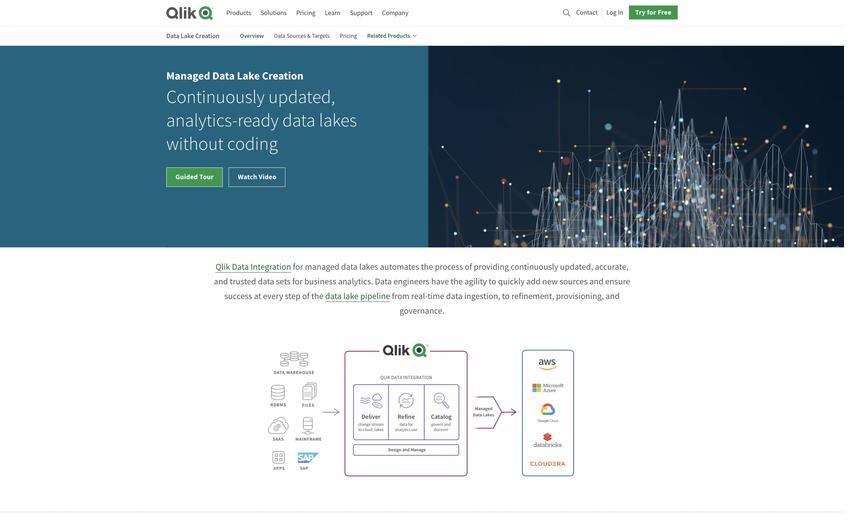 Task type: locate. For each thing, give the bounding box(es) containing it.
lake inside managed data lake creation continuously updated, analytics-ready data lakes without coding
[[237, 69, 260, 83]]

1 horizontal spatial creation
[[262, 69, 304, 83]]

0 horizontal spatial products
[[227, 9, 251, 17]]

0 horizontal spatial to
[[489, 276, 497, 287]]

2 vertical spatial for
[[293, 276, 303, 287]]

data up pipeline
[[375, 276, 392, 287]]

data lake creation menu bar
[[166, 27, 427, 45]]

refinement,
[[512, 291, 555, 302]]

the up have
[[421, 261, 433, 272]]

watch video
[[238, 172, 277, 182]]

0 horizontal spatial pricing
[[297, 9, 316, 17]]

pricing up &
[[297, 9, 316, 17]]

1 vertical spatial lakes
[[360, 261, 379, 272]]

for right sets at the left of page
[[293, 276, 303, 287]]

new
[[543, 276, 558, 287]]

step
[[285, 291, 301, 302]]

and inside data lake pipeline from real-time data ingestion, to refinement, provisioning, and governance.
[[606, 291, 620, 302]]

products
[[227, 9, 251, 17], [388, 32, 410, 40]]

1 horizontal spatial lake
[[237, 69, 260, 83]]

1 horizontal spatial to
[[502, 291, 510, 302]]

and
[[214, 276, 228, 287], [590, 276, 604, 287], [606, 291, 620, 302]]

for right try
[[648, 8, 657, 17]]

0 horizontal spatial pricing link
[[297, 6, 316, 20]]

1 vertical spatial lake
[[237, 69, 260, 83]]

learn
[[325, 9, 341, 17]]

guided tour
[[176, 172, 214, 182]]

1 vertical spatial to
[[502, 291, 510, 302]]

1 vertical spatial products
[[388, 32, 410, 40]]

lake inside menu bar
[[181, 31, 194, 40]]

the
[[421, 261, 433, 272], [451, 276, 463, 287], [312, 291, 324, 302]]

1 vertical spatial of
[[303, 291, 310, 302]]

1 vertical spatial updated,
[[561, 261, 594, 272]]

1 vertical spatial for
[[293, 261, 303, 272]]

analytics.
[[338, 276, 373, 287]]

1 horizontal spatial pricing
[[340, 32, 357, 40]]

1 horizontal spatial of
[[465, 261, 472, 272]]

lakes
[[319, 109, 357, 132], [360, 261, 379, 272]]

pricing
[[297, 9, 316, 17], [340, 32, 357, 40]]

related products
[[368, 32, 410, 40]]

0 horizontal spatial updated,
[[269, 86, 335, 109]]

and down ensure
[[606, 291, 620, 302]]

products inside menu bar
[[227, 9, 251, 17]]

support
[[350, 9, 373, 17]]

try for free link
[[630, 6, 678, 20]]

success
[[225, 291, 252, 302]]

to inside for managed data lakes automates the process of providing continuously updated, accurate, and trusted data sets for business analytics. data engineers have the agility to quickly add new sources and ensure success at every step of the
[[489, 276, 497, 287]]

accurate,
[[595, 261, 629, 272]]

products link
[[227, 6, 251, 20]]

without
[[166, 133, 224, 155]]

for
[[648, 8, 657, 17], [293, 261, 303, 272], [293, 276, 303, 287]]

0 vertical spatial pricing link
[[297, 6, 316, 20]]

lake
[[181, 31, 194, 40], [237, 69, 260, 83]]

0 vertical spatial updated,
[[269, 86, 335, 109]]

overview link
[[240, 27, 264, 45]]

0 vertical spatial for
[[648, 8, 657, 17]]

of right step
[[303, 291, 310, 302]]

pricing link up &
[[297, 6, 316, 20]]

pricing link down the support 'link'
[[340, 27, 357, 45]]

and down qlik
[[214, 276, 228, 287]]

qlik main element
[[227, 6, 678, 20]]

solutions
[[261, 9, 287, 17]]

0 vertical spatial of
[[465, 261, 472, 272]]

every
[[263, 291, 283, 302]]

0 horizontal spatial creation
[[196, 31, 220, 40]]

menu bar inside qlik main element
[[227, 6, 409, 20]]

pricing link
[[297, 6, 316, 20], [340, 27, 357, 45]]

ready
[[238, 109, 279, 132]]

1 vertical spatial the
[[451, 276, 463, 287]]

to
[[489, 276, 497, 287], [502, 291, 510, 302]]

at
[[254, 291, 261, 302]]

1 horizontal spatial pricing link
[[340, 27, 357, 45]]

0 vertical spatial lakes
[[319, 109, 357, 132]]

guided tour link
[[166, 168, 223, 187]]

data
[[166, 31, 180, 40], [274, 32, 286, 40], [213, 69, 235, 83], [232, 261, 249, 272], [375, 276, 392, 287]]

from
[[392, 291, 410, 302]]

agility
[[465, 276, 487, 287]]

data up the trusted
[[232, 261, 249, 272]]

data
[[283, 109, 316, 132], [341, 261, 358, 272], [258, 276, 275, 287], [325, 291, 342, 302], [447, 291, 463, 302]]

data sources & targets
[[274, 32, 330, 40]]

menu bar
[[227, 6, 409, 20]]

qlik data integration link
[[216, 261, 291, 273]]

to down quickly
[[502, 291, 510, 302]]

products right related
[[388, 32, 410, 40]]

provisioning,
[[557, 291, 604, 302]]

0 vertical spatial pricing
[[297, 9, 316, 17]]

data lake pipeline from real-time data ingestion, to refinement, provisioning, and governance.
[[325, 291, 620, 316]]

watch
[[238, 172, 257, 182]]

updated, inside managed data lake creation continuously updated, analytics-ready data lakes without coding
[[269, 86, 335, 109]]

1 horizontal spatial products
[[388, 32, 410, 40]]

integration
[[251, 261, 291, 272]]

0 horizontal spatial lake
[[181, 31, 194, 40]]

continuously
[[511, 261, 559, 272]]

the down process on the right
[[451, 276, 463, 287]]

0 vertical spatial lake
[[181, 31, 194, 40]]

tour
[[200, 172, 214, 182]]

qlik data integration
[[216, 261, 291, 272]]

coding
[[227, 133, 278, 155]]

1 vertical spatial pricing
[[340, 32, 357, 40]]

1 vertical spatial creation
[[262, 69, 304, 83]]

0 vertical spatial products
[[227, 9, 251, 17]]

products up overview
[[227, 9, 251, 17]]

lake
[[344, 291, 359, 302]]

0 vertical spatial the
[[421, 261, 433, 272]]

the down business
[[312, 291, 324, 302]]

and down accurate,
[[590, 276, 604, 287]]

add
[[527, 276, 541, 287]]

for left managed
[[293, 261, 303, 272]]

menu bar containing products
[[227, 6, 409, 20]]

for inside try for free link
[[648, 8, 657, 17]]

pricing down the support 'link'
[[340, 32, 357, 40]]

1 horizontal spatial the
[[421, 261, 433, 272]]

2 horizontal spatial and
[[606, 291, 620, 302]]

watch video link
[[229, 168, 286, 187]]

creation
[[196, 31, 220, 40], [262, 69, 304, 83]]

managed data lake creation continuously updated, analytics-ready data lakes without coding
[[166, 69, 357, 155]]

0 vertical spatial creation
[[196, 31, 220, 40]]

updated,
[[269, 86, 335, 109], [561, 261, 594, 272]]

1 horizontal spatial lakes
[[360, 261, 379, 272]]

pricing inside menu bar
[[297, 9, 316, 17]]

of up agility
[[465, 261, 472, 272]]

sources
[[287, 32, 306, 40]]

0 horizontal spatial lakes
[[319, 109, 357, 132]]

data sources & targets link
[[274, 27, 330, 45]]

to down providing
[[489, 276, 497, 287]]

creation inside menu bar
[[196, 31, 220, 40]]

2 horizontal spatial the
[[451, 276, 463, 287]]

&
[[307, 32, 311, 40]]

pricing inside data lake creation menu bar
[[340, 32, 357, 40]]

pricing link inside qlik main element
[[297, 6, 316, 20]]

guided
[[176, 172, 198, 182]]

targets
[[312, 32, 330, 40]]

1 horizontal spatial updated,
[[561, 261, 594, 272]]

2 vertical spatial the
[[312, 291, 324, 302]]

real-
[[412, 291, 428, 302]]

0 horizontal spatial of
[[303, 291, 310, 302]]

continuously
[[166, 86, 265, 109]]

sets
[[276, 276, 291, 287]]

support link
[[350, 6, 373, 20]]

0 vertical spatial to
[[489, 276, 497, 287]]

data up continuously
[[213, 69, 235, 83]]

free
[[658, 8, 672, 17]]

of
[[465, 261, 472, 272], [303, 291, 310, 302]]

products inside data lake creation menu bar
[[388, 32, 410, 40]]



Task type: describe. For each thing, give the bounding box(es) containing it.
company
[[382, 9, 409, 17]]

1 horizontal spatial and
[[590, 276, 604, 287]]

automates
[[380, 261, 420, 272]]

solutions link
[[261, 6, 287, 20]]

ensure
[[606, 276, 631, 287]]

providing
[[474, 261, 509, 272]]

quickly
[[499, 276, 525, 287]]

data lake creation
[[166, 31, 220, 40]]

managed
[[166, 69, 210, 83]]

in
[[618, 8, 624, 17]]

0 horizontal spatial the
[[312, 291, 324, 302]]

analytics-
[[166, 109, 238, 132]]

pricing for the bottommost pricing link
[[340, 32, 357, 40]]

pricing for pricing link within the qlik main element
[[297, 9, 316, 17]]

engineers
[[394, 276, 430, 287]]

trusted
[[230, 276, 256, 287]]

data inside for managed data lakes automates the process of providing continuously updated, accurate, and trusted data sets for business analytics. data engineers have the agility to quickly add new sources and ensure success at every step of the
[[375, 276, 392, 287]]

data inside managed data lake creation continuously updated, analytics-ready data lakes without coding
[[213, 69, 235, 83]]

log
[[607, 8, 617, 17]]

log in link
[[607, 7, 624, 19]]

governance.
[[400, 305, 445, 316]]

have
[[432, 276, 449, 287]]

1 vertical spatial pricing link
[[340, 27, 357, 45]]

company link
[[382, 6, 409, 20]]

try for free
[[636, 8, 672, 17]]

qlik
[[216, 261, 230, 272]]

data inside managed data lake creation continuously updated, analytics-ready data lakes without coding
[[283, 109, 316, 132]]

ingestion,
[[465, 291, 501, 302]]

sources
[[560, 276, 588, 287]]

data lake pipeline link
[[325, 291, 391, 302]]

process
[[435, 261, 463, 272]]

try
[[636, 8, 646, 17]]

updated, inside for managed data lakes automates the process of providing continuously updated, accurate, and trusted data sets for business analytics. data engineers have the agility to quickly add new sources and ensure success at every step of the
[[561, 261, 594, 272]]

contact
[[577, 8, 598, 17]]

to inside data lake pipeline from real-time data ingestion, to refinement, provisioning, and governance.
[[502, 291, 510, 302]]

contact link
[[577, 7, 598, 19]]

creation inside managed data lake creation continuously updated, analytics-ready data lakes without coding
[[262, 69, 304, 83]]

lakes inside managed data lake creation continuously updated, analytics-ready data lakes without coding
[[319, 109, 357, 132]]

log in
[[607, 8, 624, 17]]

overview
[[240, 32, 264, 40]]

related products link
[[368, 27, 417, 45]]

learn link
[[325, 6, 341, 20]]

managed
[[305, 261, 340, 272]]

business
[[305, 276, 337, 287]]

lakes inside for managed data lakes automates the process of providing continuously updated, accurate, and trusted data sets for business analytics. data engineers have the agility to quickly add new sources and ensure success at every step of the
[[360, 261, 379, 272]]

time
[[428, 291, 445, 302]]

video
[[259, 172, 277, 182]]

go to the home page. image
[[166, 6, 213, 20]]

data left sources
[[274, 32, 286, 40]]

pipeline
[[361, 291, 391, 302]]

0 horizontal spatial and
[[214, 276, 228, 287]]

related
[[368, 32, 387, 40]]

for managed data lakes automates the process of providing continuously updated, accurate, and trusted data sets for business analytics. data engineers have the agility to quickly add new sources and ensure success at every step of the
[[214, 261, 631, 302]]

data down go to the home page. image
[[166, 31, 180, 40]]



Task type: vqa. For each thing, say whether or not it's contained in the screenshot.
Learn more about our analytics solutions for healthcare.
no



